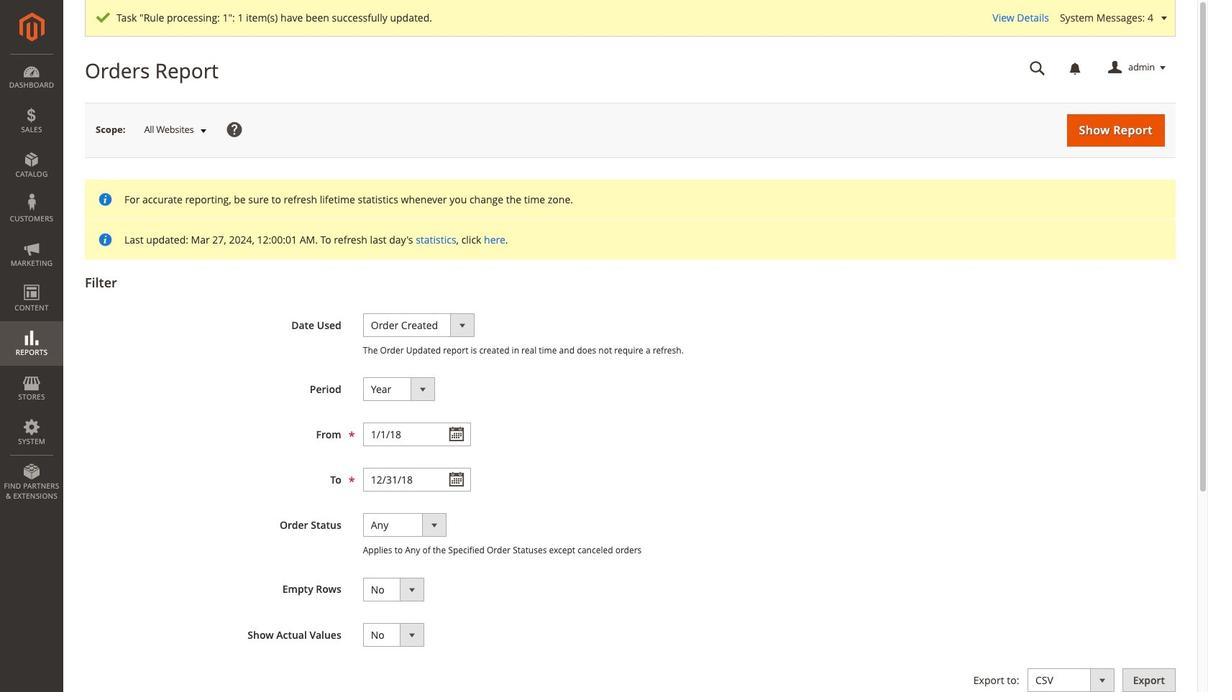 Task type: locate. For each thing, give the bounding box(es) containing it.
None text field
[[363, 469, 471, 492]]

magento admin panel image
[[19, 12, 44, 42]]

None text field
[[1020, 55, 1056, 81], [363, 423, 471, 447], [1020, 55, 1056, 81], [363, 423, 471, 447]]

menu bar
[[0, 54, 63, 509]]



